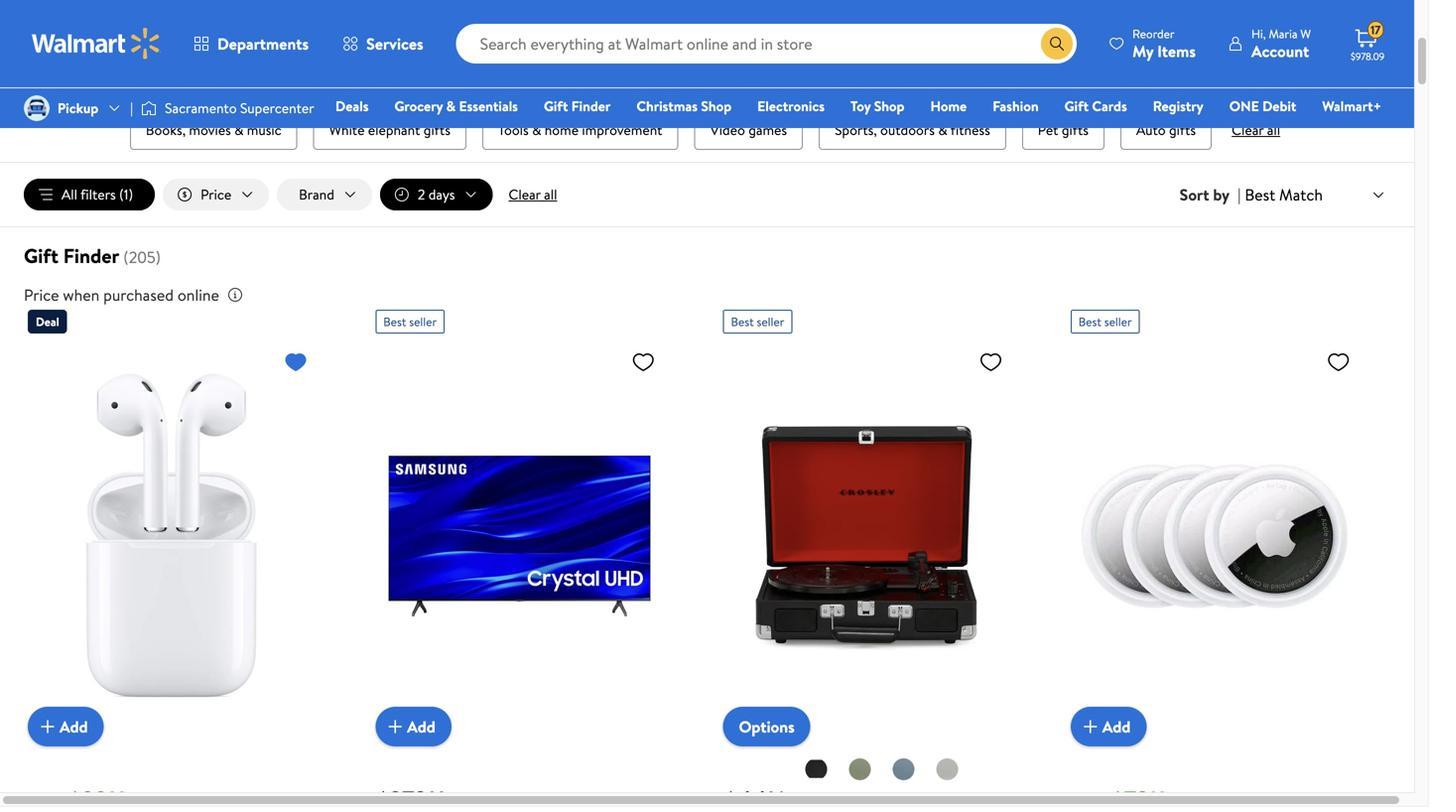 Task type: locate. For each thing, give the bounding box(es) containing it.
shop for christmas shop
[[701, 96, 732, 116]]

0 horizontal spatial shop
[[701, 96, 732, 116]]

1 horizontal spatial shop
[[875, 96, 905, 116]]

2 days
[[418, 185, 455, 204]]

add for add to cart icon associated with deal
[[60, 716, 88, 738]]

samsung 50" class tu690t crystal uhd 4k smart tv powered by tizen un50tu690tfxza image
[[376, 342, 664, 731]]

1 best seller from the left
[[384, 313, 437, 330]]

one debit link
[[1221, 95, 1306, 117]]

3 best seller from the left
[[1079, 313, 1133, 330]]

gift inside gift sets button
[[967, 65, 991, 84]]

4 list item from the left
[[1046, 51, 1195, 98]]

auto gifts
[[1137, 120, 1197, 140]]

clear all button
[[1225, 120, 1289, 140], [501, 179, 565, 211]]

shop up video
[[701, 96, 732, 116]]

1 vertical spatial finder
[[63, 242, 119, 270]]

1 shop from the left
[[701, 96, 732, 116]]

deals
[[336, 96, 369, 116]]

gift up deal
[[24, 242, 59, 270]]

apple airpods with charging case (2nd generation) image
[[28, 342, 316, 731]]

1 add button from the left
[[28, 707, 104, 747]]

tourmaline image
[[892, 758, 916, 782]]

christmas
[[637, 96, 698, 116]]

| right the by
[[1238, 184, 1242, 206]]

2 horizontal spatial best seller
[[1079, 313, 1133, 330]]

price up deal
[[24, 284, 59, 306]]

1 horizontal spatial clear
[[1232, 120, 1265, 140]]

1 horizontal spatial best seller
[[731, 313, 785, 330]]

 image
[[24, 95, 50, 121]]

sports, outdoors & fitness button
[[819, 110, 1007, 150]]

finder up the tools & home improvement
[[572, 96, 611, 116]]

gift for gift finder
[[544, 96, 568, 116]]

tools & home improvement
[[498, 120, 663, 140]]

fashion for fashion & jewelry
[[815, 65, 861, 84]]

list item
[[105, 51, 199, 98], [207, 51, 328, 98], [336, 51, 478, 98], [1046, 51, 1195, 98], [1203, 51, 1310, 98]]

electronics link
[[749, 95, 834, 117]]

0 horizontal spatial all
[[544, 185, 558, 204]]

fashion link
[[984, 95, 1048, 117]]

toy
[[851, 96, 871, 116]]

& for food
[[669, 65, 678, 84]]

1 horizontal spatial |
[[1238, 184, 1242, 206]]

walmart image
[[32, 28, 161, 60]]

add to favorites list, samsung 50" class tu690t crystal uhd 4k smart tv powered by tizen un50tu690tfxza image
[[632, 350, 656, 375]]

0 horizontal spatial add to cart image
[[36, 715, 60, 739]]

mint image
[[849, 758, 873, 782]]

auto gifts list item
[[1117, 106, 1217, 154]]

fashion down sets
[[993, 96, 1039, 116]]

video games button
[[695, 110, 803, 150]]

my
[[1133, 40, 1154, 62]]

white elephant gifts
[[329, 120, 451, 140]]

2 shop from the left
[[875, 96, 905, 116]]

1 horizontal spatial clear all
[[1232, 120, 1281, 140]]

search icon image
[[1050, 36, 1066, 52]]

Search search field
[[456, 24, 1078, 64]]

brand button
[[277, 179, 372, 211]]

reorder my items
[[1133, 25, 1197, 62]]

all for bottommost clear all button
[[544, 185, 558, 204]]

1 vertical spatial |
[[1238, 184, 1242, 206]]

options link
[[723, 707, 811, 747]]

0 horizontal spatial price
[[24, 284, 59, 306]]

white elephant gifts list item
[[309, 106, 471, 154]]

reorder
[[1133, 25, 1175, 42]]

clear inside "list item"
[[1232, 120, 1265, 140]]

1 horizontal spatial price
[[201, 185, 232, 204]]

clear all inside "list item"
[[1232, 120, 1281, 140]]

gift finder (205)
[[24, 242, 161, 270]]

1 vertical spatial all
[[544, 185, 558, 204]]

2 seller from the left
[[757, 313, 785, 330]]

& right tools at top
[[532, 120, 542, 140]]

&
[[669, 65, 678, 84], [864, 65, 873, 84], [446, 96, 456, 116], [234, 120, 244, 140], [532, 120, 542, 140], [939, 120, 948, 140]]

sort and filter section element
[[0, 163, 1415, 227]]

1 horizontal spatial fashion
[[993, 96, 1039, 116]]

improvement
[[582, 120, 663, 140]]

home
[[931, 96, 967, 116]]

clear all inside button
[[509, 185, 558, 204]]

clear down tools at top
[[509, 185, 541, 204]]

price for price when purchased online
[[24, 284, 59, 306]]

3 seller from the left
[[1105, 313, 1133, 330]]

group
[[71, 51, 1344, 154]]

best seller for "samsung 50" class tu690t crystal uhd 4k smart tv powered by tizen un50tu690tfxza" image
[[384, 313, 437, 330]]

clear all for bottommost clear all button
[[509, 185, 558, 204]]

1 horizontal spatial seller
[[757, 313, 785, 330]]

1 horizontal spatial all
[[1268, 120, 1281, 140]]

seller for apple airtag - 4 pack image
[[1105, 313, 1133, 330]]

clear down one
[[1232, 120, 1265, 140]]

gifts right tech
[[537, 65, 564, 84]]

outdoors
[[881, 120, 935, 140]]

1 horizontal spatial clear all button
[[1225, 120, 1289, 140]]

all inside clear all button
[[544, 185, 558, 204]]

0 horizontal spatial seller
[[409, 313, 437, 330]]

white image
[[936, 758, 960, 782]]

price when purchased online
[[24, 284, 219, 306]]

clear
[[1232, 120, 1265, 140], [509, 185, 541, 204]]

price down books, movies & music list item
[[201, 185, 232, 204]]

sacramento supercenter
[[165, 98, 314, 118]]

video
[[711, 120, 746, 140]]

gift
[[967, 65, 991, 84], [544, 96, 568, 116], [1065, 96, 1089, 116], [24, 242, 59, 270]]

elephant
[[368, 120, 420, 140]]

gift sets button
[[951, 55, 1034, 94]]

fashion inside button
[[815, 65, 861, 84]]

all
[[62, 185, 77, 204]]

2 add from the left
[[407, 716, 436, 738]]

1 add from the left
[[60, 716, 88, 738]]

tech gifts
[[506, 65, 564, 84]]

add for best seller add to cart icon
[[1103, 716, 1131, 738]]

gifts right pet
[[1062, 120, 1089, 140]]

gifts inside list item
[[1170, 120, 1197, 140]]

fashion up toy
[[815, 65, 861, 84]]

add button for "samsung 50" class tu690t crystal uhd 4k smart tv powered by tizen un50tu690tfxza" image
[[376, 707, 452, 747]]

clear for clear all button to the right
[[1232, 120, 1265, 140]]

pet
[[1039, 120, 1059, 140]]

christmas shop link
[[628, 95, 741, 117]]

2 add to cart image from the left
[[1079, 715, 1103, 739]]

clear all down tools at top
[[509, 185, 558, 204]]

& right food
[[669, 65, 678, 84]]

0 vertical spatial finder
[[572, 96, 611, 116]]

1 horizontal spatial add
[[407, 716, 436, 738]]

auto gifts button
[[1121, 110, 1213, 150]]

& for grocery
[[446, 96, 456, 116]]

items
[[1158, 40, 1197, 62]]

0 horizontal spatial |
[[130, 98, 133, 118]]

clear all button down tools at top
[[501, 179, 565, 211]]

2 horizontal spatial add
[[1103, 716, 1131, 738]]

0 vertical spatial all
[[1268, 120, 1281, 140]]

sort
[[1180, 184, 1210, 206]]

finder up when
[[63, 242, 119, 270]]

0 vertical spatial |
[[130, 98, 133, 118]]

shop
[[701, 96, 732, 116], [875, 96, 905, 116]]

|
[[130, 98, 133, 118], [1238, 184, 1242, 206]]

add button
[[28, 707, 104, 747], [376, 707, 452, 747], [1071, 707, 1147, 747]]

& inside list item
[[532, 120, 542, 140]]

auto
[[1137, 120, 1166, 140]]

1 seller from the left
[[409, 313, 437, 330]]

0 horizontal spatial clear all button
[[501, 179, 565, 211]]

best
[[1246, 184, 1276, 205], [384, 313, 407, 330], [731, 313, 754, 330], [1079, 313, 1102, 330]]

1 add to cart image from the left
[[36, 715, 60, 739]]

gift up home
[[544, 96, 568, 116]]

clear all button down one debit link
[[1225, 120, 1289, 140]]

0 vertical spatial fashion
[[815, 65, 861, 84]]

 image
[[141, 98, 157, 118]]

2 horizontal spatial seller
[[1105, 313, 1133, 330]]

0 vertical spatial clear
[[1232, 120, 1265, 140]]

3 add button from the left
[[1071, 707, 1147, 747]]

1 horizontal spatial add button
[[376, 707, 452, 747]]

sacramento
[[165, 98, 237, 118]]

gift left sets
[[967, 65, 991, 84]]

all down debit
[[1268, 120, 1281, 140]]

seller
[[409, 313, 437, 330], [757, 313, 785, 330], [1105, 313, 1133, 330]]

1 horizontal spatial finder
[[572, 96, 611, 116]]

1 vertical spatial price
[[24, 284, 59, 306]]

gifts down grocery in the left of the page
[[424, 120, 451, 140]]

toy shop
[[851, 96, 905, 116]]

shop right toy
[[875, 96, 905, 116]]

fashion & jewelry
[[815, 65, 920, 84]]

best seller for apple airtag - 4 pack image
[[1079, 313, 1133, 330]]

0 horizontal spatial finder
[[63, 242, 119, 270]]

tools
[[498, 120, 529, 140]]

video games list item
[[691, 106, 807, 154]]

food & beverage gifts list item
[[615, 51, 787, 98]]

hi,
[[1252, 25, 1267, 42]]

registry
[[1154, 96, 1204, 116]]

| inside sort and filter section 'element'
[[1238, 184, 1242, 206]]

finder
[[572, 96, 611, 116], [63, 242, 119, 270]]

0 horizontal spatial clear
[[509, 185, 541, 204]]

tools & home improvement list item
[[479, 106, 683, 154]]

& for fashion
[[864, 65, 873, 84]]

0 horizontal spatial clear all
[[509, 185, 558, 204]]

3 add from the left
[[1103, 716, 1131, 738]]

& right grocery in the left of the page
[[446, 96, 456, 116]]

white
[[329, 120, 365, 140]]

fashion for fashion
[[993, 96, 1039, 116]]

0 horizontal spatial best seller
[[384, 313, 437, 330]]

Walmart Site-Wide search field
[[456, 24, 1078, 64]]

price inside dropdown button
[[201, 185, 232, 204]]

all inside clear all "list item"
[[1268, 120, 1281, 140]]

3 list item from the left
[[336, 51, 478, 98]]

tech gifts button
[[490, 55, 603, 94]]

1 vertical spatial clear all
[[509, 185, 558, 204]]

all
[[1268, 120, 1281, 140], [544, 185, 558, 204]]

1 horizontal spatial add to cart image
[[1079, 715, 1103, 739]]

0 vertical spatial clear all
[[1232, 120, 1281, 140]]

17
[[1371, 22, 1382, 38]]

5 list item from the left
[[1203, 51, 1310, 98]]

deals link
[[327, 95, 378, 117]]

2 days button
[[380, 179, 493, 211]]

price for price
[[201, 185, 232, 204]]

0 vertical spatial price
[[201, 185, 232, 204]]

2 list item from the left
[[207, 51, 328, 98]]

2 best seller from the left
[[731, 313, 785, 330]]

seller for "samsung 50" class tu690t crystal uhd 4k smart tv powered by tizen un50tu690tfxza" image
[[409, 313, 437, 330]]

games
[[749, 120, 788, 140]]

gift up pet gifts
[[1065, 96, 1089, 116]]

fashion inside "link"
[[993, 96, 1039, 116]]

services
[[367, 33, 424, 55]]

seller for crosley cruiser premier vinyl record player with speakers with wireless bluetooth - audio turntables image in the right of the page
[[757, 313, 785, 330]]

white elephant gifts button
[[313, 110, 467, 150]]

all down home
[[544, 185, 558, 204]]

essentials
[[459, 96, 518, 116]]

add to cart image
[[36, 715, 60, 739], [1079, 715, 1103, 739]]

2 horizontal spatial add button
[[1071, 707, 1147, 747]]

price button
[[163, 179, 269, 211]]

0 vertical spatial clear all button
[[1225, 120, 1289, 140]]

1 vertical spatial fashion
[[993, 96, 1039, 116]]

crosley cruiser premier vinyl record player with speakers with wireless bluetooth - audio turntables image
[[723, 342, 1011, 731]]

clear all down one debit link
[[1232, 120, 1281, 140]]

clear inside button
[[509, 185, 541, 204]]

0 horizontal spatial add button
[[28, 707, 104, 747]]

0 horizontal spatial add
[[60, 716, 88, 738]]

one
[[1230, 96, 1260, 116]]

| right pickup
[[130, 98, 133, 118]]

& left jewelry
[[864, 65, 873, 84]]

gifts
[[537, 65, 564, 84], [741, 65, 767, 84], [424, 120, 451, 140], [1062, 120, 1089, 140], [1170, 120, 1197, 140]]

2 add button from the left
[[376, 707, 452, 747]]

add
[[60, 716, 88, 738], [407, 716, 436, 738], [1103, 716, 1131, 738]]

& down "sacramento supercenter"
[[234, 120, 244, 140]]

clear all for clear all button to the right
[[1232, 120, 1281, 140]]

debit
[[1263, 96, 1297, 116]]

best seller for crosley cruiser premier vinyl record player with speakers with wireless bluetooth - audio turntables image in the right of the page
[[731, 313, 785, 330]]

gift inside gift cards link
[[1065, 96, 1089, 116]]

1 vertical spatial clear
[[509, 185, 541, 204]]

jewelry
[[876, 65, 920, 84]]

gift inside gift finder link
[[544, 96, 568, 116]]

(1)
[[119, 185, 133, 204]]

& inside button
[[234, 120, 244, 140]]

gifts down walmart site-wide search field
[[741, 65, 767, 84]]

& inside button
[[864, 65, 873, 84]]

all filters (1)
[[62, 185, 133, 204]]

maria
[[1270, 25, 1298, 42]]

0 horizontal spatial fashion
[[815, 65, 861, 84]]

gifts down registry link
[[1170, 120, 1197, 140]]



Task type: vqa. For each thing, say whether or not it's contained in the screenshot.
second 200+ from the left
no



Task type: describe. For each thing, give the bounding box(es) containing it.
books, movies & music list item
[[126, 106, 302, 154]]

supercenter
[[240, 98, 314, 118]]

2
[[418, 185, 425, 204]]

toy shop link
[[842, 95, 914, 117]]

add to cart image
[[384, 715, 407, 739]]

add to cart image for best seller
[[1079, 715, 1103, 739]]

finder for gift finder (205)
[[63, 242, 119, 270]]

sports, outdoors & fitness
[[835, 120, 991, 140]]

home
[[545, 120, 579, 140]]

cards
[[1093, 96, 1128, 116]]

$978.09
[[1352, 50, 1385, 63]]

add to favorites list, crosley cruiser premier vinyl record player with speakers with wireless bluetooth - audio turntables image
[[980, 350, 1003, 375]]

(205)
[[123, 246, 161, 268]]

registry link
[[1145, 95, 1213, 117]]

music
[[247, 120, 282, 140]]

& down home link
[[939, 120, 948, 140]]

gift sets list item
[[947, 51, 1038, 98]]

gift for gift finder (205)
[[24, 242, 59, 270]]

fitness
[[951, 120, 991, 140]]

all for clear all button to the right
[[1268, 120, 1281, 140]]

best for crosley cruiser premier vinyl record player with speakers with wireless bluetooth - audio turntables image in the right of the page
[[731, 313, 754, 330]]

apple airtag - 4 pack image
[[1071, 342, 1359, 731]]

& for tools
[[532, 120, 542, 140]]

one debit
[[1230, 96, 1297, 116]]

add for add to cart image
[[407, 716, 436, 738]]

departments button
[[177, 20, 326, 68]]

gift cards link
[[1056, 95, 1137, 117]]

best match button
[[1242, 182, 1391, 208]]

pet gifts list item
[[1019, 106, 1109, 154]]

1 list item from the left
[[105, 51, 199, 98]]

finder for gift finder
[[572, 96, 611, 116]]

1 vertical spatial clear all button
[[501, 179, 565, 211]]

clear for bottommost clear all button
[[509, 185, 541, 204]]

fashion & jewelry list item
[[795, 51, 939, 98]]

add to cart image for deal
[[36, 715, 60, 739]]

tools & home improvement button
[[483, 110, 679, 150]]

best for "samsung 50" class tu690t crystal uhd 4k smart tv powered by tizen un50tu690tfxza" image
[[384, 313, 407, 330]]

sports, outdoors & fitness list item
[[815, 106, 1011, 154]]

black image
[[805, 758, 829, 782]]

gift finder
[[544, 96, 611, 116]]

shop for toy shop
[[875, 96, 905, 116]]

options
[[739, 716, 795, 738]]

books,
[[146, 120, 186, 140]]

match
[[1280, 184, 1324, 205]]

days
[[429, 185, 455, 204]]

walmart+ link
[[1314, 95, 1391, 117]]

deal
[[36, 313, 59, 330]]

departments
[[217, 33, 309, 55]]

account
[[1252, 40, 1310, 62]]

gift sets
[[967, 65, 1018, 84]]

christmas shop
[[637, 96, 732, 116]]

add to favorites list, apple airtag - 4 pack image
[[1327, 350, 1351, 375]]

grocery & essentials
[[395, 96, 518, 116]]

grocery & essentials link
[[386, 95, 527, 117]]

all filters (1) button
[[24, 179, 155, 211]]

pet gifts
[[1039, 120, 1089, 140]]

best for apple airtag - 4 pack image
[[1079, 313, 1102, 330]]

tech
[[506, 65, 533, 84]]

services button
[[326, 20, 441, 68]]

books, movies & music button
[[130, 110, 298, 150]]

gift cards
[[1065, 96, 1128, 116]]

remove from favorites list, apple airpods with charging case (2nd generation) image
[[284, 350, 308, 375]]

gift for gift sets
[[967, 65, 991, 84]]

gift finder link
[[535, 95, 620, 117]]

sports,
[[835, 120, 878, 140]]

when
[[63, 284, 100, 306]]

add button for apple airtag - 4 pack image
[[1071, 707, 1147, 747]]

home link
[[922, 95, 976, 117]]

tech gifts list item
[[486, 51, 607, 98]]

group containing tech gifts
[[71, 51, 1344, 154]]

best inside dropdown button
[[1246, 184, 1276, 205]]

pickup
[[58, 98, 99, 118]]

gifts for auto gifts
[[1170, 120, 1197, 140]]

gifts for pet gifts
[[1062, 120, 1089, 140]]

food & beverage gifts
[[635, 65, 767, 84]]

filters
[[81, 185, 116, 204]]

video games
[[711, 120, 788, 140]]

pet gifts button
[[1023, 110, 1105, 150]]

hi, maria w account
[[1252, 25, 1312, 62]]

grocery
[[395, 96, 443, 116]]

sort by |
[[1180, 184, 1242, 206]]

movies
[[189, 120, 231, 140]]

beverage
[[682, 65, 737, 84]]

sets
[[994, 65, 1018, 84]]

gift for gift cards
[[1065, 96, 1089, 116]]

add button for the apple airpods with charging case (2nd generation) image
[[28, 707, 104, 747]]

purchased
[[103, 284, 174, 306]]

food
[[635, 65, 666, 84]]

books, movies & music
[[146, 120, 282, 140]]

by
[[1214, 184, 1230, 206]]

gifts for tech gifts
[[537, 65, 564, 84]]

online
[[178, 284, 219, 306]]

walmart+
[[1323, 96, 1382, 116]]

w
[[1301, 25, 1312, 42]]

legal information image
[[227, 287, 243, 303]]

food & beverage gifts button
[[619, 55, 783, 94]]

clear all list item
[[1225, 106, 1289, 154]]



